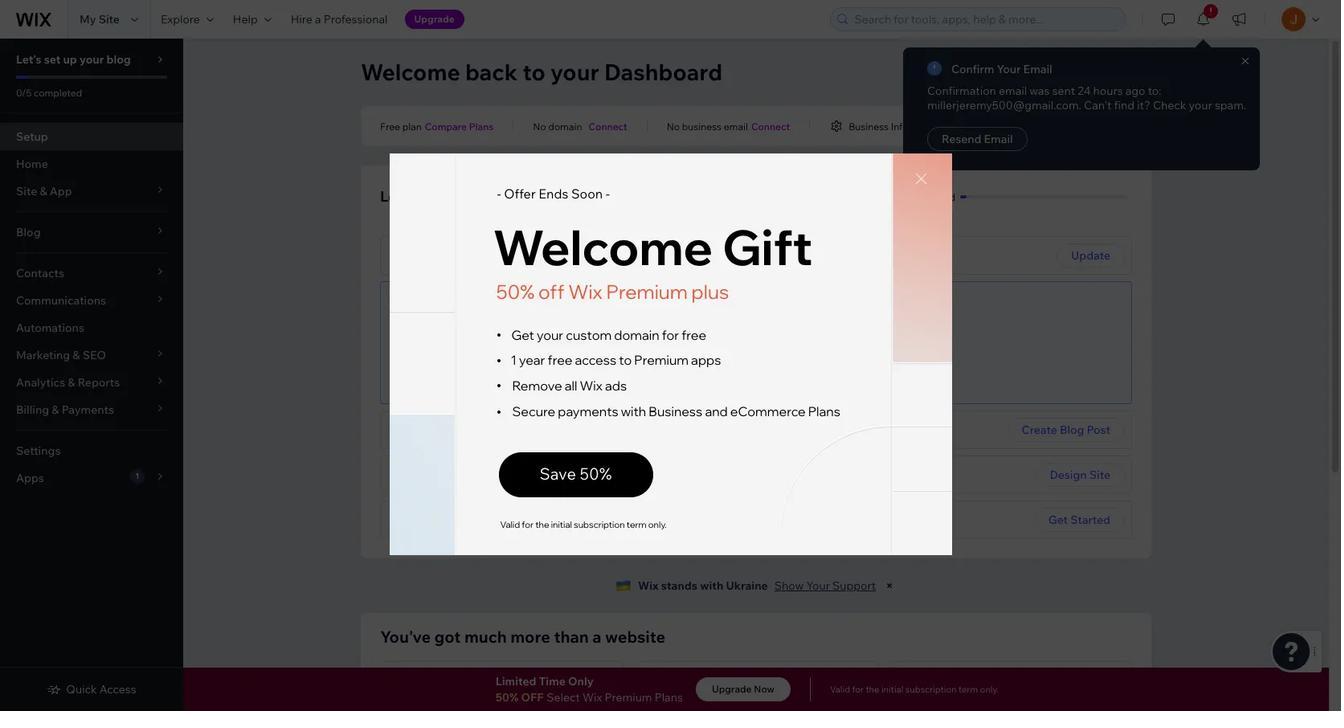 Task type: describe. For each thing, give the bounding box(es) containing it.
access
[[575, 352, 617, 368]]

1 vertical spatial subscription
[[906, 684, 957, 695]]

0 vertical spatial apps
[[691, 352, 721, 368]]

let's inside sidebar 'element'
[[16, 52, 41, 67]]

find over 300 powerful web apps to add to your site.
[[651, 698, 843, 711]]

setup link
[[0, 123, 183, 150]]

more
[[510, 627, 550, 647]]

and for domain
[[546, 330, 566, 344]]

domain for get your custom domain for free
[[614, 327, 659, 343]]

time
[[539, 674, 566, 689]]

hours
[[1093, 84, 1123, 98]]

secure
[[512, 403, 555, 419]]

site
[[938, 698, 954, 710]]

design your website
[[411, 468, 518, 482]]

facebook & instagram ads
[[924, 677, 1068, 692]]

wix left stands at the bottom of the page
[[638, 579, 659, 593]]

write your first blog post
[[411, 423, 542, 437]]

hire
[[291, 12, 312, 27]]

your inside find over 300 powerful web apps to add to your site.
[[651, 710, 671, 711]]

you've
[[380, 627, 431, 647]]

your left perfect
[[437, 330, 460, 344]]

find
[[1114, 98, 1135, 113]]

2 vertical spatial for
[[852, 684, 864, 695]]

over
[[673, 698, 693, 710]]

blog right first
[[492, 423, 516, 437]]

0 vertical spatial term
[[627, 519, 647, 530]]

attract
[[905, 698, 936, 710]]

post
[[1087, 423, 1111, 437]]

a right hire
[[315, 12, 321, 27]]

settings link
[[0, 437, 183, 465]]

upgrade for upgrade
[[414, 13, 455, 25]]

1 horizontal spatial website
[[605, 627, 666, 647]]

set inside sidebar 'element'
[[44, 52, 61, 67]]

business info button
[[829, 119, 908, 133]]

get started
[[1049, 513, 1111, 527]]

1 vertical spatial up
[[441, 187, 459, 206]]

welcome gift 50% off wix premium plus
[[493, 217, 813, 303]]

first
[[469, 423, 489, 437]]

upgrade for upgrade now
[[712, 683, 752, 695]]

off
[[538, 279, 565, 303]]

design down write
[[411, 468, 448, 482]]

1 horizontal spatial your
[[997, 62, 1021, 76]]

1 horizontal spatial let's
[[380, 187, 413, 206]]

to down in
[[619, 352, 632, 368]]

plans inside limited time only 50% off select wix premium plans
[[655, 690, 683, 705]]

0 horizontal spatial seo
[[416, 677, 440, 692]]

with for payments
[[621, 403, 646, 419]]

help
[[233, 12, 258, 27]]

0 horizontal spatial free
[[548, 352, 573, 368]]

it?
[[1137, 98, 1151, 113]]

with for stands
[[700, 579, 724, 593]]

1 horizontal spatial 0/5
[[889, 191, 905, 203]]

limited
[[496, 674, 536, 689]]

save
[[540, 463, 576, 483]]

settings
[[16, 444, 61, 458]]

1 vertical spatial completed
[[907, 191, 956, 203]]

on for found
[[467, 513, 480, 527]]

get your custom domain for free
[[512, 327, 706, 343]]

wix inside welcome gift 50% off wix premium plus
[[568, 279, 603, 303]]

1 horizontal spatial 0/5 completed
[[889, 191, 956, 203]]

on for higher
[[453, 698, 464, 710]]

close image
[[915, 172, 927, 184]]

0 horizontal spatial ads
[[605, 377, 627, 393]]

secure payments with business and ecommerce plans
[[512, 403, 841, 419]]

than
[[554, 627, 589, 647]]

0 vertical spatial valid
[[500, 519, 520, 530]]

0/5 inside sidebar 'element'
[[16, 87, 32, 99]]

professional
[[324, 12, 388, 27]]

0 vertical spatial free
[[682, 327, 706, 343]]

all
[[565, 377, 577, 393]]

300
[[695, 698, 713, 710]]

design site inside button
[[1050, 468, 1111, 482]]

find for find your perfect domain and secure it in a few clicks.
[[411, 330, 434, 344]]

your up connect a custom domain
[[453, 248, 476, 263]]

and for business
[[705, 403, 728, 419]]

the inside attract site visitors with ads that reach the right audience.
[[1078, 698, 1093, 710]]

0 horizontal spatial connect
[[411, 292, 457, 306]]

business inside 'button'
[[849, 120, 889, 132]]

1 vertical spatial let's set up your blog
[[380, 187, 528, 206]]

1 year free access to premium apps
[[511, 352, 721, 368]]

1
[[511, 352, 517, 368]]

ago
[[1126, 84, 1146, 98]]

audience.
[[905, 710, 948, 711]]

0/5 completed inside sidebar 'element'
[[16, 87, 82, 99]]

premium inside limited time only 50% off select wix premium plans
[[605, 690, 652, 705]]

connect link for no business email connect
[[751, 119, 790, 133]]

to right back
[[523, 58, 545, 86]]

no domain connect
[[533, 120, 627, 132]]

1 horizontal spatial initial
[[882, 684, 904, 695]]

domain down the "welcome back to your dashboard"
[[548, 120, 582, 132]]

design site button
[[1036, 463, 1125, 487]]

show
[[774, 579, 804, 593]]

clicks.
[[657, 330, 689, 344]]

powerful
[[715, 698, 755, 710]]

no for no domain
[[533, 120, 546, 132]]

1 - from the left
[[497, 185, 501, 201]]

1 horizontal spatial valid for the initial subscription term only.
[[830, 684, 999, 695]]

blog left ends
[[496, 187, 528, 206]]

1 horizontal spatial only.
[[980, 684, 999, 695]]

get for get started
[[1049, 513, 1068, 527]]

ends
[[539, 185, 569, 201]]

app market
[[670, 677, 734, 692]]

create
[[1022, 423, 1057, 437]]

perfect
[[463, 330, 501, 344]]

remove all wix ads
[[512, 377, 627, 393]]

sidebar element
[[0, 39, 183, 711]]

find for find over 300 powerful web apps to add to your site.
[[651, 698, 671, 710]]

find your perfect domain and secure it in a few clicks.
[[411, 330, 689, 344]]

right
[[1095, 698, 1117, 710]]

2 horizontal spatial site
[[1116, 63, 1137, 77]]

0 horizontal spatial email
[[984, 132, 1013, 146]]

0 horizontal spatial email
[[724, 120, 748, 132]]

save 50%
[[540, 463, 612, 483]]

e.g., mystunningwebsite.com field
[[432, 358, 675, 380]]

info
[[891, 120, 908, 132]]

with inside attract site visitors with ads that reach the right audience.
[[991, 698, 1010, 710]]

you've got much more than a website
[[380, 627, 666, 647]]

let's set up your blog inside sidebar 'element'
[[16, 52, 131, 67]]

Search for tools, apps, help & more... field
[[850, 8, 1120, 31]]

quick access
[[66, 682, 136, 697]]

blog inside sidebar 'element'
[[106, 52, 131, 67]]

to left add on the bottom of the page
[[802, 698, 812, 710]]

get for get found on google
[[411, 513, 431, 527]]

that
[[1031, 698, 1049, 710]]

email inside confirmation email was sent 24 hours ago to: millerjeremy500@gmail.com. can't find it? check your spam.
[[999, 84, 1027, 98]]

business
[[682, 120, 722, 132]]

0 vertical spatial subscription
[[574, 519, 625, 530]]

domain for connect a custom domain
[[511, 292, 552, 306]]

0 vertical spatial design site
[[1077, 63, 1137, 77]]

1 horizontal spatial the
[[866, 684, 880, 695]]

2 horizontal spatial plans
[[808, 403, 841, 419]]

0 horizontal spatial business
[[649, 403, 703, 419]]

0 horizontal spatial your
[[806, 579, 830, 593]]

few
[[636, 330, 655, 344]]

home
[[16, 157, 48, 171]]

gift
[[722, 217, 813, 277]]

0 horizontal spatial site
[[99, 12, 120, 27]]

only
[[568, 674, 594, 689]]

2 horizontal spatial connect
[[751, 120, 790, 132]]

get found on google
[[411, 513, 521, 527]]

let's inside button
[[708, 362, 733, 376]]

upgrade button
[[405, 10, 464, 29]]

50% inside welcome gift 50% off wix premium plus
[[496, 279, 535, 303]]

1 vertical spatial term
[[959, 684, 978, 695]]

1 vertical spatial 50%
[[580, 463, 612, 483]]

wix stands with ukraine show your support
[[638, 579, 876, 593]]

create blog post button
[[1007, 418, 1125, 442]]

connect link for no domain connect
[[589, 119, 627, 133]]

google for higher
[[467, 698, 500, 710]]

now
[[754, 683, 775, 695]]

welcome for back
[[361, 58, 460, 86]]

24
[[1078, 84, 1091, 98]]

secure
[[568, 330, 603, 344]]

ecommerce
[[730, 403, 806, 419]]

attract site visitors with ads that reach the right audience.
[[905, 698, 1117, 711]]

access
[[99, 682, 136, 697]]

millerjeremy500@gmail.com.
[[927, 98, 1082, 113]]

limited time only 50% off select wix premium plans
[[496, 674, 683, 705]]

custom for your
[[566, 327, 612, 343]]

0 horizontal spatial plans
[[469, 120, 494, 132]]

google for found
[[483, 513, 521, 527]]

no for no business email
[[667, 120, 680, 132]]

your up get found on google
[[451, 468, 474, 482]]



Task type: locate. For each thing, give the bounding box(es) containing it.
it
[[606, 330, 613, 344]]

1 horizontal spatial apps
[[778, 698, 800, 710]]

quick access button
[[47, 682, 136, 697]]

1 horizontal spatial plans
[[655, 690, 683, 705]]

0 vertical spatial 0/5 completed
[[16, 87, 82, 99]]

2 vertical spatial with
[[991, 698, 1010, 710]]

domain up year
[[504, 330, 543, 344]]

remove
[[512, 377, 562, 393]]

blog
[[1060, 423, 1085, 437]]

instagram
[[990, 677, 1045, 692]]

0/5 down info
[[889, 191, 905, 203]]

1 vertical spatial site
[[1116, 63, 1137, 77]]

find left over
[[651, 698, 671, 710]]

up up update your blog type on the top left
[[441, 187, 459, 206]]

0 vertical spatial for
[[662, 327, 679, 343]]

0/5 up setup on the top left
[[16, 87, 32, 99]]

domain up find your perfect domain and secure it in a few clicks.
[[511, 292, 552, 306]]

50% inside limited time only 50% off select wix premium plans
[[496, 690, 519, 705]]

website down first
[[477, 468, 518, 482]]

connect down update your blog type on the top left
[[411, 292, 457, 306]]

no left business
[[667, 120, 680, 132]]

0 horizontal spatial the
[[535, 519, 549, 530]]

0 horizontal spatial on
[[453, 698, 464, 710]]

let's up setup on the top left
[[16, 52, 41, 67]]

1 horizontal spatial seo
[[575, 698, 595, 710]]

premium inside welcome gift 50% off wix premium plus
[[606, 279, 688, 303]]

off
[[521, 690, 543, 705]]

let's set up your blog down my
[[16, 52, 131, 67]]

initial left facebook
[[882, 684, 904, 695]]

subscription down save 50% link
[[574, 519, 625, 530]]

1 no from the left
[[533, 120, 546, 132]]

a right in
[[627, 330, 633, 344]]

2 vertical spatial premium
[[605, 690, 652, 705]]

2 vertical spatial 50%
[[496, 690, 519, 705]]

1 vertical spatial ads
[[1012, 698, 1028, 710]]

business left info
[[849, 120, 889, 132]]

1 vertical spatial initial
[[882, 684, 904, 695]]

valid up add on the bottom of the page
[[830, 684, 850, 695]]

term up visitors
[[959, 684, 978, 695]]

up
[[63, 52, 77, 67], [441, 187, 459, 206]]

set
[[44, 52, 61, 67], [416, 187, 437, 206]]

find inside find over 300 powerful web apps to add to your site.
[[651, 698, 671, 710]]

domain
[[548, 120, 582, 132], [511, 292, 552, 306], [614, 327, 659, 343], [504, 330, 543, 344]]

show your support button
[[774, 579, 876, 593]]

compare
[[425, 120, 467, 132]]

free
[[380, 120, 400, 132]]

0 horizontal spatial with
[[621, 403, 646, 419]]

the left facebook
[[866, 684, 880, 695]]

get for get your custom domain for free
[[512, 327, 534, 343]]

1 horizontal spatial ads
[[1012, 698, 1028, 710]]

plans up site. at bottom
[[655, 690, 683, 705]]

0 horizontal spatial completed
[[34, 87, 82, 99]]

seo inside rank higher on google using advanced seo tools.
[[575, 698, 595, 710]]

resend email
[[942, 132, 1013, 146]]

0 horizontal spatial up
[[63, 52, 77, 67]]

premium for year
[[634, 352, 689, 368]]

payments
[[558, 403, 619, 419]]

custom
[[469, 292, 509, 306], [566, 327, 612, 343]]

started
[[1071, 513, 1111, 527]]

upgrade up powerful
[[712, 683, 752, 695]]

0 horizontal spatial upgrade
[[414, 13, 455, 25]]

1 vertical spatial 0/5 completed
[[889, 191, 956, 203]]

site down post
[[1090, 468, 1111, 482]]

2 horizontal spatial for
[[852, 684, 864, 695]]

1 vertical spatial for
[[522, 519, 534, 530]]

my site
[[80, 12, 120, 27]]

1 vertical spatial upgrade
[[712, 683, 752, 695]]

1 horizontal spatial let's set up your blog
[[380, 187, 528, 206]]

with
[[621, 403, 646, 419], [700, 579, 724, 593], [991, 698, 1010, 710]]

your right show
[[806, 579, 830, 593]]

0 horizontal spatial only.
[[648, 519, 667, 530]]

50% right save
[[580, 463, 612, 483]]

2 - from the left
[[606, 185, 610, 201]]

1 horizontal spatial term
[[959, 684, 978, 695]]

on inside rank higher on google using advanced seo tools.
[[453, 698, 464, 710]]

1 horizontal spatial email
[[1024, 62, 1053, 76]]

connect
[[589, 120, 627, 132], [751, 120, 790, 132], [411, 292, 457, 306]]

your left offer
[[462, 187, 493, 206]]

completed up setup on the top left
[[34, 87, 82, 99]]

0 vertical spatial 0/5
[[16, 87, 32, 99]]

set up setup on the top left
[[44, 52, 61, 67]]

reach
[[1051, 698, 1076, 710]]

0 vertical spatial find
[[411, 330, 434, 344]]

2 horizontal spatial let's
[[708, 362, 733, 376]]

0 vertical spatial premium
[[606, 279, 688, 303]]

plan
[[402, 120, 422, 132]]

0 horizontal spatial custom
[[469, 292, 509, 306]]

google right found
[[483, 513, 521, 527]]

1 vertical spatial business
[[649, 403, 703, 419]]

connect right business
[[751, 120, 790, 132]]

blog left type
[[479, 248, 503, 263]]

free plan compare plans
[[380, 120, 494, 132]]

up up setup link
[[63, 52, 77, 67]]

design up 24 at the right top
[[1077, 63, 1114, 77]]

- left offer
[[497, 185, 501, 201]]

0 vertical spatial custom
[[469, 292, 509, 306]]

can't
[[1084, 98, 1112, 113]]

&
[[980, 677, 987, 692]]

ads down instagram
[[1012, 698, 1028, 710]]

let's down free in the left top of the page
[[380, 187, 413, 206]]

1 vertical spatial custom
[[566, 327, 612, 343]]

1 vertical spatial apps
[[778, 698, 800, 710]]

0 horizontal spatial get
[[411, 513, 431, 527]]

welcome for gift
[[493, 217, 713, 277]]

plus
[[692, 279, 729, 303]]

ads inside attract site visitors with ads that reach the right audience.
[[1012, 698, 1028, 710]]

0 vertical spatial let's
[[16, 52, 41, 67]]

plans
[[469, 120, 494, 132], [808, 403, 841, 419], [655, 690, 683, 705]]

1 horizontal spatial free
[[682, 327, 706, 343]]

1 vertical spatial set
[[416, 187, 437, 206]]

with right payments
[[621, 403, 646, 419]]

let's set up your blog up update your blog type on the top left
[[380, 187, 528, 206]]

upgrade now button
[[696, 677, 791, 702]]

0 horizontal spatial let's
[[16, 52, 41, 67]]

only. up stands at the bottom of the page
[[648, 519, 667, 530]]

welcome down soon
[[493, 217, 713, 277]]

2 connect link from the left
[[751, 119, 790, 133]]

update for update your blog type
[[411, 248, 450, 263]]

premium for gift
[[606, 279, 688, 303]]

get up year
[[512, 327, 534, 343]]

connect link up soon
[[589, 119, 627, 133]]

save 50% link
[[499, 452, 653, 497]]

custom up the access
[[566, 327, 612, 343]]

design site up get started button
[[1050, 468, 1111, 482]]

seo down the only
[[575, 698, 595, 710]]

quick
[[66, 682, 97, 697]]

apps inside find over 300 powerful web apps to add to your site.
[[778, 698, 800, 710]]

1 horizontal spatial custom
[[566, 327, 612, 343]]

2 vertical spatial site
[[1090, 468, 1111, 482]]

wix down the only
[[583, 690, 602, 705]]

1 vertical spatial seo
[[575, 698, 595, 710]]

post
[[518, 423, 542, 437]]

1 horizontal spatial get
[[512, 327, 534, 343]]

0 vertical spatial welcome
[[361, 58, 460, 86]]

rank higher on google using advanced seo tools.
[[397, 698, 595, 711]]

with down facebook & instagram ads
[[991, 698, 1010, 710]]

1 horizontal spatial email
[[999, 84, 1027, 98]]

business info
[[849, 120, 908, 132]]

write
[[411, 423, 440, 437]]

dashboard
[[604, 58, 723, 86]]

google inside rank higher on google using advanced seo tools.
[[467, 698, 500, 710]]

get left found
[[411, 513, 431, 527]]

a up perfect
[[460, 292, 466, 306]]

50% down limited
[[496, 690, 519, 705]]

add
[[814, 698, 831, 710]]

1 vertical spatial with
[[700, 579, 724, 593]]

connect a custom domain
[[411, 292, 552, 306]]

ads
[[1047, 677, 1068, 692]]

0 horizontal spatial 0/5 completed
[[16, 87, 82, 99]]

free down plus
[[682, 327, 706, 343]]

1 vertical spatial only.
[[980, 684, 999, 695]]

1 update from the left
[[411, 248, 450, 263]]

wix right all
[[580, 377, 603, 393]]

your inside confirmation email was sent 24 hours ago to: millerjeremy500@gmail.com. can't find it? check your spam.
[[1189, 98, 1213, 113]]

premium up few
[[606, 279, 688, 303]]

was
[[1030, 84, 1050, 98]]

google left using
[[467, 698, 500, 710]]

1 horizontal spatial set
[[416, 187, 437, 206]]

and down let's go
[[705, 403, 728, 419]]

design site up hours at the top of the page
[[1077, 63, 1137, 77]]

50% down type
[[496, 279, 535, 303]]

0 horizontal spatial apps
[[691, 352, 721, 368]]

2 horizontal spatial with
[[991, 698, 1010, 710]]

1 vertical spatial welcome
[[493, 217, 713, 277]]

1 horizontal spatial connect
[[589, 120, 627, 132]]

email down the millerjeremy500@gmail.com.
[[984, 132, 1013, 146]]

automations link
[[0, 314, 183, 342]]

wix inside limited time only 50% off select wix premium plans
[[583, 690, 602, 705]]

connect up soon
[[589, 120, 627, 132]]

tools.
[[397, 710, 422, 711]]

type
[[505, 248, 529, 263]]

0 vertical spatial your
[[997, 62, 1021, 76]]

got
[[434, 627, 461, 647]]

0 horizontal spatial website
[[477, 468, 518, 482]]

domain for find your perfect domain and secure it in a few clicks.
[[504, 330, 543, 344]]

1 horizontal spatial valid
[[830, 684, 850, 695]]

email
[[999, 84, 1027, 98], [724, 120, 748, 132]]

site
[[99, 12, 120, 27], [1116, 63, 1137, 77], [1090, 468, 1111, 482]]

site right my
[[99, 12, 120, 27]]

email down confirm your email
[[999, 84, 1027, 98]]

1 horizontal spatial update
[[1071, 248, 1111, 263]]

blog down my site
[[106, 52, 131, 67]]

2 no from the left
[[667, 120, 680, 132]]

premium down clicks.
[[634, 352, 689, 368]]

select
[[547, 690, 580, 705]]

update your blog type
[[411, 248, 529, 263]]

to right add on the bottom of the page
[[833, 698, 843, 710]]

the left right on the bottom right of page
[[1078, 698, 1093, 710]]

0 vertical spatial seo
[[416, 677, 440, 692]]

1 horizontal spatial up
[[441, 187, 459, 206]]

0 vertical spatial upgrade
[[414, 13, 455, 25]]

welcome up plan
[[361, 58, 460, 86]]

let's go button
[[694, 357, 766, 381]]

1 connect link from the left
[[589, 119, 627, 133]]

your down my
[[80, 52, 104, 67]]

your left first
[[443, 423, 466, 437]]

business
[[849, 120, 889, 132], [649, 403, 703, 419]]

on right found
[[467, 513, 480, 527]]

1 vertical spatial email
[[724, 120, 748, 132]]

0 horizontal spatial initial
[[551, 519, 572, 530]]

valid right found
[[500, 519, 520, 530]]

initial down save
[[551, 519, 572, 530]]

confirm your email
[[952, 62, 1053, 76]]

let's left go
[[708, 362, 733, 376]]

term down save 50% link
[[627, 519, 647, 530]]

1 horizontal spatial business
[[849, 120, 889, 132]]

upgrade right professional
[[414, 13, 455, 25]]

valid for the initial subscription term only. down save 50% link
[[500, 519, 667, 530]]

0 horizontal spatial and
[[546, 330, 566, 344]]

0 vertical spatial business
[[849, 120, 889, 132]]

visitors
[[957, 698, 989, 710]]

0/5 completed down 'close' "image"
[[889, 191, 956, 203]]

0 vertical spatial google
[[483, 513, 521, 527]]

1 vertical spatial plans
[[808, 403, 841, 419]]

1 vertical spatial valid
[[830, 684, 850, 695]]

design site link
[[1048, 58, 1152, 82]]

with right stands at the bottom of the page
[[700, 579, 724, 593]]

rank
[[397, 698, 420, 710]]

0 horizontal spatial let's set up your blog
[[16, 52, 131, 67]]

ukraine
[[726, 579, 768, 593]]

0 vertical spatial initial
[[551, 519, 572, 530]]

1 vertical spatial free
[[548, 352, 573, 368]]

welcome inside welcome gift 50% off wix premium plus
[[493, 217, 713, 277]]

support
[[833, 579, 876, 593]]

setup
[[16, 129, 48, 144]]

free down find your perfect domain and secure it in a few clicks.
[[548, 352, 573, 368]]

much
[[464, 627, 507, 647]]

your inside sidebar 'element'
[[80, 52, 104, 67]]

to:
[[1148, 84, 1162, 98]]

design inside button
[[1050, 468, 1087, 482]]

completed inside sidebar 'element'
[[34, 87, 82, 99]]

spam.
[[1215, 98, 1247, 113]]

and
[[546, 330, 566, 344], [705, 403, 728, 419]]

your up year
[[537, 327, 564, 343]]

- offer ends soon -
[[497, 185, 610, 201]]

site inside button
[[1090, 468, 1111, 482]]

email up was
[[1024, 62, 1053, 76]]

1 vertical spatial valid for the initial subscription term only.
[[830, 684, 999, 695]]

the down save
[[535, 519, 549, 530]]

1 vertical spatial website
[[605, 627, 666, 647]]

your left spam.
[[1189, 98, 1213, 113]]

design site
[[1077, 63, 1137, 77], [1050, 468, 1111, 482]]

0 horizontal spatial for
[[522, 519, 534, 530]]

no down the "welcome back to your dashboard"
[[533, 120, 546, 132]]

1 vertical spatial 0/5
[[889, 191, 905, 203]]

update inside button
[[1071, 248, 1111, 263]]

confirmation email was sent 24 hours ago to: millerjeremy500@gmail.com. can't find it? check your spam.
[[927, 84, 1247, 113]]

1 horizontal spatial and
[[705, 403, 728, 419]]

connect link right business
[[751, 119, 790, 133]]

your
[[997, 62, 1021, 76], [806, 579, 830, 593]]

custom up perfect
[[469, 292, 509, 306]]

custom for a
[[469, 292, 509, 306]]

a right than at the bottom left of the page
[[592, 627, 602, 647]]

1 vertical spatial find
[[651, 698, 671, 710]]

no
[[533, 120, 546, 132], [667, 120, 680, 132]]

your up "no domain connect"
[[551, 58, 599, 86]]

2 update from the left
[[1071, 248, 1111, 263]]

1 horizontal spatial find
[[651, 698, 671, 710]]

upgrade now
[[712, 683, 775, 695]]

only. up visitors
[[980, 684, 999, 695]]

ads down 1 year free access to premium apps
[[605, 377, 627, 393]]

0 vertical spatial on
[[467, 513, 480, 527]]

completed down 'close' "image"
[[907, 191, 956, 203]]

confirmation
[[927, 84, 996, 98]]

1 vertical spatial let's
[[380, 187, 413, 206]]

get inside button
[[1049, 513, 1068, 527]]

help button
[[223, 0, 281, 39]]

your left site. at bottom
[[651, 710, 671, 711]]

subscription up attract in the bottom of the page
[[906, 684, 957, 695]]

0 vertical spatial and
[[546, 330, 566, 344]]

0 horizontal spatial welcome
[[361, 58, 460, 86]]

update for update
[[1071, 248, 1111, 263]]

wix right off
[[568, 279, 603, 303]]

home link
[[0, 150, 183, 178]]

- right soon
[[606, 185, 610, 201]]

compare plans link
[[425, 119, 494, 133]]

up inside sidebar 'element'
[[63, 52, 77, 67]]

0 horizontal spatial valid for the initial subscription term only.
[[500, 519, 667, 530]]

0 vertical spatial up
[[63, 52, 77, 67]]

50%
[[496, 279, 535, 303], [580, 463, 612, 483], [496, 690, 519, 705]]

1 horizontal spatial upgrade
[[712, 683, 752, 695]]

get
[[512, 327, 534, 343], [411, 513, 431, 527], [1049, 513, 1068, 527]]

found
[[433, 513, 464, 527]]



Task type: vqa. For each thing, say whether or not it's contained in the screenshot.
higher
yes



